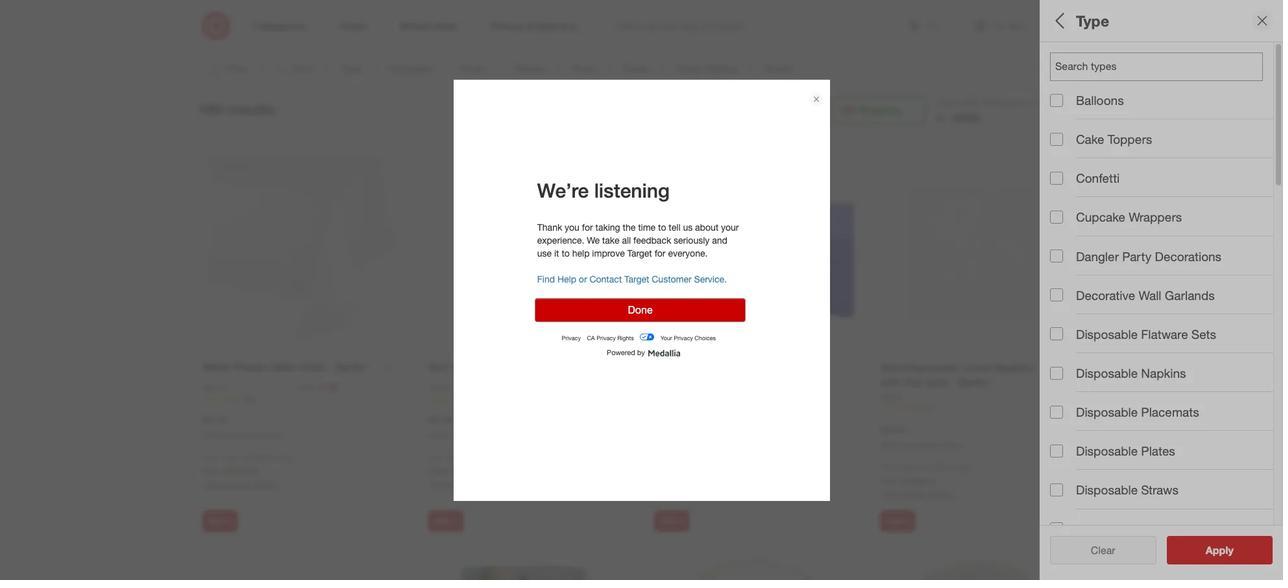Task type: vqa. For each thing, say whether or not it's contained in the screenshot.
$3.50 Only
yes



Task type: locate. For each thing, give the bounding box(es) containing it.
online
[[264, 431, 285, 441], [490, 431, 511, 441], [942, 441, 963, 450]]

1 horizontal spatial only ships with $35 orders free shipping * * exclusions apply.
[[880, 463, 973, 500]]

disposable up disposable plates
[[1076, 405, 1138, 420]]

ship for $3.50
[[886, 517, 903, 526]]

it
[[227, 517, 232, 526], [453, 517, 458, 526], [679, 517, 684, 526], [905, 517, 909, 526]]

online for $3.50
[[942, 441, 963, 450]]

when inside $3.50 when purchased online
[[880, 441, 900, 450]]

when down $6.00
[[428, 431, 449, 441]]

free
[[937, 96, 957, 109], [203, 466, 221, 477], [428, 466, 446, 477], [880, 476, 898, 487]]

* for $6.00
[[428, 480, 432, 491]]

1 vertical spatial brand button
[[1050, 360, 1274, 406]]

$6.00 when purchased online
[[428, 414, 511, 441]]

52.2" x 108" solid table cover royal blue - spritz™ image
[[654, 153, 854, 353], [654, 153, 854, 353]]

disposable up clear all
[[1076, 522, 1138, 537]]

2 ship from the left
[[434, 517, 451, 526]]

apply. down $3.50 when purchased online
[[929, 489, 954, 500]]

apply. for $3.50
[[929, 489, 954, 500]]

results inside button
[[1214, 545, 1247, 558]]

ship it button
[[203, 511, 238, 532], [428, 511, 463, 532], [654, 511, 689, 532], [880, 511, 915, 532]]

apply. down the $6.00 when purchased online
[[478, 480, 502, 491]]

ship it
[[208, 517, 232, 526], [434, 517, 458, 526], [660, 517, 684, 526], [886, 517, 909, 526]]

with down the $6.00 when purchased online
[[467, 454, 482, 463]]

exclusions for $3.75
[[206, 480, 249, 491]]

only ships with $35 orders free shipping * * exclusions apply.
[[203, 454, 295, 491], [880, 463, 973, 500]]

spritz
[[203, 382, 226, 393], [428, 382, 452, 393], [880, 391, 904, 402]]

rating down the what can we help you find? suggestions appear below search field
[[707, 62, 737, 75]]

rating down decorative
[[1088, 328, 1127, 343]]

60ct cutlery gold - spritz™ image
[[428, 153, 628, 353], [428, 153, 628, 353]]

1 horizontal spatial shipping
[[449, 466, 484, 477]]

orders inside only ships with $35 orders free shipping * exclusions apply.
[[498, 454, 521, 463]]

brand button down flatware
[[1050, 360, 1274, 406]]

disposable
[[1076, 327, 1138, 342], [904, 362, 959, 375], [1076, 366, 1138, 381], [1076, 405, 1138, 420], [1076, 444, 1138, 459], [1076, 483, 1138, 498], [1076, 522, 1138, 537]]

* inside only ships with $35 orders free shipping * exclusions apply.
[[428, 480, 432, 491]]

disposable for disposable table runners
[[1076, 522, 1138, 537]]

$35
[[1039, 96, 1055, 109], [258, 454, 270, 463], [484, 454, 496, 463], [935, 463, 948, 473]]

deals down dangler party decorations option
[[1050, 283, 1083, 298]]

1 vertical spatial color button
[[1050, 133, 1274, 179]]

with inside free with redcard or $35 orders to 40360
[[960, 96, 979, 109]]

Disposable Placemats checkbox
[[1050, 406, 1063, 419]]

price
[[572, 62, 596, 75], [1050, 237, 1081, 252]]

4 it from the left
[[905, 517, 909, 526]]

orders down $3.75 when purchased online
[[272, 454, 295, 463]]

ships down $3.50 when purchased online
[[898, 463, 917, 473]]

1 vertical spatial guest rating
[[1050, 328, 1127, 343]]

0 horizontal spatial brand button
[[753, 55, 803, 83]]

orders up cake toppers option
[[1058, 96, 1088, 109]]

2 horizontal spatial apply.
[[929, 489, 954, 500]]

it for $3.75
[[227, 517, 232, 526]]

1 horizontal spatial gold
[[924, 376, 947, 389]]

spritz link down 30ct
[[880, 391, 904, 404]]

brand button inside all filters dialog
[[1050, 360, 1274, 406]]

orders down $3.50 when purchased online
[[950, 463, 973, 473]]

ship it for $3.75
[[208, 517, 232, 526]]

1 horizontal spatial online
[[490, 431, 511, 441]]

3 ship it from the left
[[660, 517, 684, 526]]

napkins inside 30ct disposable lunch napkins with foil gold - spritz™
[[996, 362, 1036, 375]]

1 horizontal spatial deals button
[[1050, 269, 1274, 315]]

deals inside all filters dialog
[[1050, 283, 1083, 298]]

advertisement region
[[252, 0, 1031, 30]]

only ships with $35 orders free shipping * * exclusions apply. down $3.75 when purchased online
[[203, 454, 295, 491]]

1 vertical spatial deals button
[[1050, 269, 1274, 315]]

0 horizontal spatial only ships with $35 orders free shipping * * exclusions apply.
[[203, 454, 295, 491]]

4 ship it from the left
[[886, 517, 909, 526]]

exclusions down $3.50 when purchased online
[[883, 489, 927, 500]]

purchased down $3.75
[[225, 431, 262, 441]]

165
[[198, 100, 223, 118]]

brand up disposable placemats checkbox
[[1050, 374, 1086, 389]]

1 horizontal spatial theme button
[[1050, 179, 1274, 224]]

botanical décor balloon pack - spritz™ image
[[428, 553, 628, 581], [428, 553, 628, 581]]

0 vertical spatial results
[[227, 100, 275, 118]]

spritz down 60ct
[[428, 382, 452, 393]]

1 horizontal spatial guest rating
[[1050, 328, 1127, 343]]

1 vertical spatial price
[[1050, 237, 1081, 252]]

purchased for $3.75
[[225, 431, 262, 441]]

disposable up fpo/apo
[[1076, 444, 1138, 459]]

1 vertical spatial guest rating button
[[1050, 315, 1274, 360]]

spritz™ inside 52.2" x 108" solid table cover royal blue - spritz™
[[717, 376, 752, 389]]

deals down advertisement region
[[623, 62, 649, 75]]

1 horizontal spatial type button
[[1050, 42, 1274, 88]]

brand button down the what can we help you find? suggestions appear below search field
[[753, 55, 803, 83]]

0 horizontal spatial type button
[[329, 55, 373, 83]]

results
[[227, 100, 275, 118], [1214, 545, 1247, 558]]

2 horizontal spatial spritz link
[[880, 391, 904, 404]]

ships for $6.00
[[446, 454, 465, 463]]

featured
[[1050, 419, 1102, 434]]

online for $3.75
[[264, 431, 285, 441]]

ship for $3.75
[[208, 517, 225, 526]]

spritz link down 60ct
[[428, 381, 452, 394]]

fpo/apo
[[1050, 465, 1106, 479]]

brand down the what can we help you find? suggestions appear below search field
[[764, 62, 792, 75]]

$35 for 60ct cutlery gold - spritz™
[[484, 454, 496, 463]]

2 horizontal spatial when
[[880, 441, 900, 450]]

gold right foil
[[924, 376, 947, 389]]

spritz down 30ct
[[880, 391, 904, 402]]

Include out of stock checkbox
[[1050, 509, 1063, 522]]

exclusions apply. link down $3.50 when purchased online
[[883, 489, 954, 500]]

occasion button
[[378, 55, 444, 83], [1050, 88, 1274, 133]]

1 vertical spatial results
[[1214, 545, 1247, 558]]

online down '262' link
[[264, 431, 285, 441]]

30ct disposable lunch napkins with foil gold - spritz™
[[880, 362, 1036, 389]]

online up only ships with $35 orders free shipping * exclusions apply.
[[490, 431, 511, 441]]

guest rating button
[[665, 55, 748, 83], [1050, 315, 1274, 360]]

$35 down $3.50 when purchased online
[[935, 463, 948, 473]]

purchased down "$3.50"
[[903, 441, 940, 450]]

1 vertical spatial brand
[[1050, 374, 1086, 389]]

1 horizontal spatial color
[[1050, 146, 1082, 161]]

shipping down $3.50 when purchased online
[[901, 476, 935, 487]]

exclusions inside only ships with $35 orders free shipping * exclusions apply.
[[432, 480, 475, 491]]

30ct disposable lunch napkins with foil gold - spritz™ image
[[880, 153, 1081, 353], [880, 153, 1081, 353]]

$3.50
[[880, 423, 906, 436]]

0 horizontal spatial theme button
[[502, 55, 556, 83]]

0 horizontal spatial apply.
[[252, 480, 276, 491]]

when down "$3.50"
[[880, 441, 900, 450]]

0 horizontal spatial exclusions apply. link
[[206, 480, 276, 491]]

decorative
[[1076, 288, 1135, 303]]

online for $6.00
[[490, 431, 511, 441]]

2 horizontal spatial exclusions apply. link
[[883, 489, 954, 500]]

60ct cutlery gold - spritz™
[[428, 361, 560, 374]]

purchased down $6.00
[[451, 431, 488, 441]]

0 horizontal spatial ships
[[221, 454, 239, 463]]

ship it button for $3.50
[[880, 511, 915, 532]]

with down $3.75 when purchased online
[[241, 454, 256, 463]]

type inside all filters dialog
[[1050, 56, 1078, 71]]

orders
[[1058, 96, 1088, 109], [272, 454, 295, 463], [498, 454, 521, 463], [950, 463, 973, 473]]

ships down $3.75 when purchased online
[[221, 454, 239, 463]]

shipping
[[223, 466, 258, 477], [449, 466, 484, 477], [901, 476, 935, 487]]

gold inside 30ct disposable lunch napkins with foil gold - spritz™
[[924, 376, 947, 389]]

cloth
[[299, 361, 325, 374]]

0 horizontal spatial shipping
[[223, 466, 258, 477]]

toppers
[[1108, 132, 1152, 147]]

brand
[[764, 62, 792, 75], [1050, 374, 1086, 389]]

disposable for disposable placemats
[[1076, 405, 1138, 420]]

free up 'to'
[[937, 96, 957, 109]]

- up 114 link
[[950, 376, 955, 389]]

confetti
[[1076, 171, 1120, 186]]

None text field
[[1050, 53, 1263, 81]]

1 vertical spatial color
[[1050, 146, 1082, 161]]

2 horizontal spatial exclusions
[[883, 489, 927, 500]]

0 vertical spatial occasion button
[[378, 55, 444, 83]]

napkins inside type dialog
[[1141, 366, 1186, 381]]

disposable up include
[[1076, 483, 1138, 498]]

2 ship it from the left
[[434, 517, 458, 526]]

1 horizontal spatial apply.
[[478, 480, 502, 491]]

none text field inside type dialog
[[1050, 53, 1263, 81]]

2 ship it button from the left
[[428, 511, 463, 532]]

1 vertical spatial deals
[[1050, 283, 1083, 298]]

sets
[[1192, 327, 1217, 342]]

0 horizontal spatial when
[[203, 431, 223, 441]]

deals
[[623, 62, 649, 75], [1050, 283, 1083, 298]]

only for $6.00
[[428, 454, 444, 463]]

disposable for disposable straws
[[1076, 483, 1138, 498]]

type dialog
[[1040, 0, 1283, 581]]

orders for 30ct disposable lunch napkins with foil gold - spritz™
[[950, 463, 973, 473]]

type right all
[[1076, 11, 1110, 30]]

0 horizontal spatial price button
[[561, 55, 607, 83]]

2 horizontal spatial shipping
[[901, 476, 935, 487]]

guest
[[676, 62, 704, 75], [1050, 328, 1085, 343]]

2 clear from the left
[[1091, 545, 1116, 558]]

$35 down $3.75 when purchased online
[[258, 454, 270, 463]]

table right the out
[[1141, 522, 1170, 537]]

$35 down the $6.00 when purchased online
[[484, 454, 496, 463]]

clear inside all filters dialog
[[1085, 545, 1109, 558]]

sort button
[[263, 55, 323, 83]]

1 horizontal spatial deals
[[1050, 283, 1083, 298]]

clear left all
[[1085, 545, 1109, 558]]

when down $3.75
[[203, 431, 223, 441]]

0 horizontal spatial brand
[[764, 62, 792, 75]]

0 horizontal spatial theme
[[513, 62, 545, 75]]

results right see
[[1214, 545, 1247, 558]]

price button
[[561, 55, 607, 83], [1050, 224, 1274, 269]]

spritz™
[[335, 361, 370, 374], [524, 361, 560, 374], [717, 376, 752, 389], [957, 376, 993, 389]]

free inside free with redcard or $35 orders to 40360
[[937, 96, 957, 109]]

brand button
[[753, 55, 803, 83], [1050, 360, 1274, 406]]

1 horizontal spatial occasion
[[1050, 101, 1106, 116]]

spritz link up 262
[[203, 381, 295, 394]]

with down $3.50 when purchased online
[[919, 463, 933, 473]]

color
[[460, 62, 485, 75], [1050, 146, 1082, 161]]

Disposable Straws checkbox
[[1050, 484, 1063, 497]]

online inside the $6.00 when purchased online
[[490, 431, 511, 441]]

only ships with $35 orders free shipping * exclusions apply.
[[428, 454, 521, 491]]

ship it button for $6.00
[[428, 511, 463, 532]]

1 vertical spatial occasion
[[1050, 101, 1106, 116]]

spritz down white
[[203, 382, 226, 393]]

napkins
[[996, 362, 1036, 375], [1141, 366, 1186, 381]]

2 it from the left
[[453, 517, 458, 526]]

disposable down decorative
[[1076, 327, 1138, 342]]

ships down the $6.00 when purchased online
[[446, 454, 465, 463]]

exclusions apply. link
[[206, 480, 276, 491], [432, 480, 502, 491], [883, 489, 954, 500]]

disposable for disposable flatware sets
[[1076, 327, 1138, 342]]

only ships with $35 orders free shipping * * exclusions apply. down $3.50 when purchased online
[[880, 463, 973, 500]]

shipping down the $6.00 when purchased online
[[449, 466, 484, 477]]

1 ship it from the left
[[208, 517, 232, 526]]

all filters
[[1050, 11, 1113, 30]]

shipping inside only ships with $35 orders free shipping * exclusions apply.
[[449, 466, 484, 477]]

disposable straws
[[1076, 483, 1179, 498]]

ship it for $3.50
[[886, 517, 909, 526]]

262 link
[[203, 394, 402, 405]]

1 horizontal spatial when
[[428, 431, 449, 441]]

type down 7 link
[[1050, 56, 1078, 71]]

ships for $3.50
[[898, 463, 917, 473]]

40360
[[952, 111, 981, 124]]

ships inside only ships with $35 orders free shipping * exclusions apply.
[[446, 454, 465, 463]]

straws
[[1141, 483, 1179, 498]]

orders for 60ct cutlery gold - spritz™
[[498, 454, 521, 463]]

purchased inside the $6.00 when purchased online
[[451, 431, 488, 441]]

1 horizontal spatial napkins
[[1141, 366, 1186, 381]]

search button
[[923, 12, 954, 43]]

0 horizontal spatial exclusions
[[206, 480, 249, 491]]

table inside type dialog
[[1141, 522, 1170, 537]]

exclusions down the $6.00 when purchased online
[[432, 480, 475, 491]]

online inside $3.50 when purchased online
[[942, 441, 963, 450]]

disposable flatware sets
[[1076, 327, 1217, 342]]

1 horizontal spatial table
[[743, 361, 769, 374]]

0 horizontal spatial occasion
[[389, 62, 433, 75]]

all filters dialog
[[1040, 0, 1283, 581]]

color button
[[449, 55, 496, 83], [1050, 133, 1274, 179]]

sort
[[293, 62, 312, 75]]

4 ship from the left
[[886, 517, 903, 526]]

exclusions
[[206, 480, 249, 491], [432, 480, 475, 491], [883, 489, 927, 500]]

spritz™ inside 30ct disposable lunch napkins with foil gold - spritz™
[[957, 376, 993, 389]]

- right "blue"
[[710, 376, 714, 389]]

plates
[[1141, 444, 1176, 459]]

2 horizontal spatial spritz
[[880, 391, 904, 402]]

only
[[297, 382, 316, 393], [203, 454, 218, 463], [428, 454, 444, 463], [880, 463, 896, 473]]

0 horizontal spatial color button
[[449, 55, 496, 83]]

0 vertical spatial deals button
[[612, 55, 660, 83]]

0 horizontal spatial deals
[[623, 62, 649, 75]]

wrappers
[[1129, 210, 1182, 225]]

0 horizontal spatial online
[[264, 431, 285, 441]]

disposable up foil
[[904, 362, 959, 375]]

napkins down flatware
[[1141, 366, 1186, 381]]

online inside $3.75 when purchased online
[[264, 431, 285, 441]]

spritz link
[[203, 381, 295, 394], [428, 381, 452, 394], [880, 391, 904, 404]]

0 vertical spatial rating
[[707, 62, 737, 75]]

only inside only ships with $35 orders free shipping * exclusions apply.
[[428, 454, 444, 463]]

table left cloth
[[270, 361, 296, 374]]

napkins right lunch
[[996, 362, 1036, 375]]

ships
[[221, 454, 239, 463], [446, 454, 465, 463], [898, 463, 917, 473]]

20ct dinner paper plates off-white - spritz™ image
[[654, 553, 854, 581]]

$35 for 30ct disposable lunch napkins with foil gold - spritz™
[[935, 463, 948, 473]]

free down $6.00
[[428, 466, 446, 477]]

with up 40360
[[960, 96, 979, 109]]

0 horizontal spatial gold
[[491, 361, 514, 374]]

guest rating inside all filters dialog
[[1050, 328, 1127, 343]]

only down $3.75
[[203, 454, 218, 463]]

disposable up disposable placemats
[[1076, 366, 1138, 381]]

0 vertical spatial price
[[572, 62, 596, 75]]

with inside only ships with $35 orders free shipping * exclusions apply.
[[467, 454, 482, 463]]

dangler party decorations
[[1076, 249, 1222, 264]]

4 ship it button from the left
[[880, 511, 915, 532]]

spritz link for 60ct cutlery gold - spritz™
[[428, 381, 452, 394]]

Confetti checkbox
[[1050, 172, 1063, 185]]

ship
[[208, 517, 225, 526], [434, 517, 451, 526], [660, 517, 677, 526], [886, 517, 903, 526]]

only up '262' link
[[297, 382, 316, 393]]

0 horizontal spatial purchased
[[225, 431, 262, 441]]

1 horizontal spatial guest
[[1050, 328, 1085, 343]]

1 vertical spatial rating
[[1088, 328, 1127, 343]]

type button inside all filters dialog
[[1050, 42, 1274, 88]]

1 horizontal spatial purchased
[[451, 431, 488, 441]]

ship it for $6.00
[[434, 517, 458, 526]]

Dangler Party Decorations checkbox
[[1050, 250, 1063, 263]]

1 vertical spatial theme
[[1050, 192, 1090, 207]]

ship it button for $3.75
[[203, 511, 238, 532]]

0 vertical spatial guest rating button
[[665, 55, 748, 83]]

2 horizontal spatial ships
[[898, 463, 917, 473]]

apply
[[1206, 545, 1234, 558]]

price inside all filters dialog
[[1050, 237, 1081, 252]]

orders down the $6.00 when purchased online
[[498, 454, 521, 463]]

0 vertical spatial deals
[[623, 62, 649, 75]]

table right "solid"
[[743, 361, 769, 374]]

1 horizontal spatial guest rating button
[[1050, 315, 1274, 360]]

shipping down $3.75 when purchased online
[[223, 466, 258, 477]]

exclusions for $3.50
[[883, 489, 927, 500]]

with down 30ct
[[880, 376, 901, 389]]

when inside the $6.00 when purchased online
[[428, 431, 449, 441]]

apply. down $3.75 when purchased online
[[252, 480, 276, 491]]

1 horizontal spatial exclusions
[[432, 480, 475, 491]]

1 ship from the left
[[208, 517, 225, 526]]

exclusions down $3.75 when purchased online
[[206, 480, 249, 491]]

cake
[[1076, 132, 1104, 147]]

- inside 52.2" x 108" solid table cover royal blue - spritz™
[[710, 376, 714, 389]]

$35 right or
[[1039, 96, 1055, 109]]

0 vertical spatial guest rating
[[676, 62, 737, 75]]

only at ¬
[[297, 381, 337, 394]]

clear for clear
[[1091, 545, 1116, 558]]

exclusions apply. link down the $6.00 when purchased online
[[432, 480, 502, 491]]

clear down include
[[1091, 545, 1116, 558]]

1 horizontal spatial occasion button
[[1050, 88, 1274, 133]]

white plastic table cloth - spritz™ link
[[203, 360, 370, 375]]

cutlery
[[452, 361, 488, 374]]

redcard
[[982, 96, 1024, 109]]

1 horizontal spatial exclusions apply. link
[[432, 480, 502, 491]]

foil
[[904, 376, 921, 389]]

when inside $3.75 when purchased online
[[203, 431, 223, 441]]

spritz link for 30ct disposable lunch napkins with foil gold - spritz™
[[880, 391, 904, 404]]

exclusions apply. link down $3.75 when purchased online
[[206, 480, 276, 491]]

1 horizontal spatial price
[[1050, 237, 1081, 252]]

0 horizontal spatial guest
[[676, 62, 704, 75]]

1 clear from the left
[[1085, 545, 1109, 558]]

1 horizontal spatial ships
[[446, 454, 465, 463]]

free down "$3.50"
[[880, 476, 898, 487]]

spritz for 30ct disposable lunch napkins with foil gold - spritz™
[[880, 391, 904, 402]]

color inside all filters dialog
[[1050, 146, 1082, 161]]

2 horizontal spatial online
[[942, 441, 963, 450]]

0 horizontal spatial guest rating button
[[665, 55, 748, 83]]

3 ship it button from the left
[[654, 511, 689, 532]]

1 ship it button from the left
[[203, 511, 238, 532]]

0 horizontal spatial results
[[227, 100, 275, 118]]

only down $6.00
[[428, 454, 444, 463]]

with
[[960, 96, 979, 109], [880, 376, 901, 389], [241, 454, 256, 463], [467, 454, 482, 463], [919, 463, 933, 473]]

decorations
[[1155, 249, 1222, 264]]

1 horizontal spatial spritz link
[[428, 381, 452, 394]]

white plastic table cloth - spritz™ image
[[203, 153, 402, 353], [203, 153, 402, 353]]

1 vertical spatial gold
[[924, 376, 947, 389]]

6.75" snack paper plate white/gold - spritz™ image
[[880, 553, 1081, 581], [880, 553, 1081, 581]]

rating
[[707, 62, 737, 75], [1088, 328, 1127, 343]]

results right 165
[[227, 100, 275, 118]]

only ships with $35 orders free shipping * * exclusions apply. for $3.75
[[203, 454, 295, 491]]

gold right the cutlery
[[491, 361, 514, 374]]

0 vertical spatial guest
[[676, 62, 704, 75]]

0 vertical spatial occasion
[[389, 62, 433, 75]]

$3.50 when purchased online
[[880, 423, 963, 450]]

1 horizontal spatial results
[[1214, 545, 1247, 558]]

1 horizontal spatial theme
[[1050, 192, 1090, 207]]

free inside only ships with $35 orders free shipping * exclusions apply.
[[428, 466, 446, 477]]

clear inside type dialog
[[1091, 545, 1116, 558]]

0 horizontal spatial color
[[460, 62, 485, 75]]

shipping for $3.50
[[901, 476, 935, 487]]

ship for $6.00
[[434, 517, 451, 526]]

online down 114 link
[[942, 441, 963, 450]]

1 it from the left
[[227, 517, 232, 526]]

purchased inside $3.75 when purchased online
[[225, 431, 262, 441]]

2 horizontal spatial table
[[1141, 522, 1170, 537]]

exclusions apply. link for $6.00
[[432, 480, 502, 491]]

$35 inside only ships with $35 orders free shipping * exclusions apply.
[[484, 454, 496, 463]]

only down "$3.50"
[[880, 463, 896, 473]]

free down $3.75
[[203, 466, 221, 477]]

purchased inside $3.50 when purchased online
[[903, 441, 940, 450]]



Task type: describe. For each thing, give the bounding box(es) containing it.
cake toppers
[[1076, 132, 1152, 147]]

apply. inside only ships with $35 orders free shipping * exclusions apply.
[[478, 480, 502, 491]]

balloons
[[1076, 93, 1124, 108]]

apply. for $3.75
[[252, 480, 276, 491]]

114 link
[[880, 404, 1081, 415]]

disposable inside 30ct disposable lunch napkins with foil gold - spritz™
[[904, 362, 959, 375]]

stock
[[1155, 508, 1186, 523]]

disposable napkins
[[1076, 366, 1186, 381]]

guest inside all filters dialog
[[1050, 328, 1085, 343]]

clear button
[[1050, 537, 1156, 565]]

¬
[[329, 381, 337, 394]]

0 horizontal spatial table
[[270, 361, 296, 374]]

- right the cutlery
[[517, 361, 522, 374]]

only ships with $35 orders free shipping * * exclusions apply. for $3.50
[[880, 463, 973, 500]]

40360 button
[[952, 110, 981, 125]]

out
[[1120, 508, 1138, 523]]

- inside 30ct disposable lunch napkins with foil gold - spritz™
[[950, 376, 955, 389]]

Disposable Plates checkbox
[[1050, 445, 1063, 458]]

Balloons checkbox
[[1050, 94, 1063, 107]]

of
[[1141, 508, 1152, 523]]

Cake Toppers checkbox
[[1050, 133, 1063, 146]]

white plastic table cloth - spritz™
[[203, 361, 370, 374]]

include
[[1076, 508, 1117, 523]]

30ct
[[880, 362, 901, 375]]

disposable table runners
[[1076, 522, 1220, 537]]

0 vertical spatial price button
[[561, 55, 607, 83]]

ships for $3.75
[[221, 454, 239, 463]]

Decorative Wall Garlands checkbox
[[1050, 289, 1063, 302]]

only for $3.50
[[880, 463, 896, 473]]

with for 60ct cutlery gold - spritz™
[[467, 454, 482, 463]]

sponsored
[[993, 31, 1031, 41]]

exclusions apply. link for $3.50
[[883, 489, 954, 500]]

occasion button inside all filters dialog
[[1050, 88, 1274, 133]]

clear for clear all
[[1085, 545, 1109, 558]]

blue
[[685, 376, 707, 389]]

plastic
[[234, 361, 267, 374]]

7
[[1074, 14, 1078, 21]]

1 vertical spatial price button
[[1050, 224, 1274, 269]]

party
[[1123, 249, 1152, 264]]

0 vertical spatial theme button
[[502, 55, 556, 83]]

see results button
[[1167, 537, 1273, 565]]

Disposable Table Runners checkbox
[[1050, 523, 1063, 536]]

114
[[920, 404, 933, 414]]

only for $3.75
[[203, 454, 218, 463]]

see
[[1192, 545, 1211, 558]]

type right sort on the top
[[340, 62, 362, 75]]

garlands
[[1165, 288, 1215, 303]]

all
[[1050, 11, 1068, 30]]

0 horizontal spatial occasion button
[[378, 55, 444, 83]]

3 it from the left
[[679, 517, 684, 526]]

52.2" x 108" solid table cover royal blue - spritz™ link
[[654, 360, 824, 390]]

165 results
[[198, 100, 275, 118]]

disposable for disposable napkins
[[1076, 366, 1138, 381]]

* for $3.75
[[258, 466, 261, 477]]

0 horizontal spatial spritz
[[203, 382, 226, 393]]

free with redcard or $35 orders to 40360
[[937, 96, 1088, 124]]

262
[[243, 395, 256, 404]]

x
[[682, 361, 688, 374]]

dangler
[[1076, 249, 1119, 264]]

$3.75 when purchased online
[[203, 414, 285, 441]]

purchased for $3.50
[[903, 441, 940, 450]]

disposable plates
[[1076, 444, 1176, 459]]

What can we help you find? suggestions appear below search field
[[609, 12, 932, 40]]

- right cloth
[[328, 361, 332, 374]]

0 horizontal spatial deals button
[[612, 55, 660, 83]]

placemats
[[1141, 405, 1199, 420]]

brand inside all filters dialog
[[1050, 374, 1086, 389]]

108"
[[691, 361, 713, 374]]

decorative wall garlands
[[1076, 288, 1215, 303]]

0 vertical spatial theme
[[513, 62, 545, 75]]

shipping for $3.75
[[223, 466, 258, 477]]

7 link
[[1055, 12, 1083, 40]]

fpo/apo button
[[1050, 451, 1274, 497]]

all
[[1112, 545, 1122, 558]]

results for see results
[[1214, 545, 1247, 558]]

3 ship from the left
[[660, 517, 677, 526]]

0 vertical spatial color
[[460, 62, 485, 75]]

cupcake
[[1076, 210, 1126, 225]]

purchased for $6.00
[[451, 431, 488, 441]]

$6.00
[[428, 414, 454, 427]]

it for $6.00
[[453, 517, 458, 526]]

to
[[937, 111, 947, 124]]

table inside 52.2" x 108" solid table cover royal blue - spritz™
[[743, 361, 769, 374]]

orders inside free with redcard or $35 orders to 40360
[[1058, 96, 1088, 109]]

Disposable Napkins checkbox
[[1050, 367, 1063, 380]]

cupcake wrappers
[[1076, 210, 1182, 225]]

type inside dialog
[[1076, 11, 1110, 30]]

free for 60ct cutlery gold - spritz™
[[428, 466, 446, 477]]

free for white plastic table cloth - spritz™
[[203, 466, 221, 477]]

0 vertical spatial gold
[[491, 361, 514, 374]]

* for $3.50
[[935, 476, 939, 487]]

cover
[[772, 361, 801, 374]]

1 vertical spatial theme button
[[1050, 179, 1274, 224]]

flatware
[[1141, 327, 1188, 342]]

0 vertical spatial color button
[[449, 55, 496, 83]]

free for 30ct disposable lunch napkins with foil gold - spritz™
[[880, 476, 898, 487]]

shipping
[[858, 104, 902, 117]]

52.2" x 108" solid table cover royal blue - spritz™
[[654, 361, 801, 389]]

with inside 30ct disposable lunch napkins with foil gold - spritz™
[[880, 376, 901, 389]]

theme inside all filters dialog
[[1050, 192, 1090, 207]]

$35 inside free with redcard or $35 orders to 40360
[[1039, 96, 1055, 109]]

or
[[1026, 96, 1036, 109]]

occasion inside all filters dialog
[[1050, 101, 1106, 116]]

results for 165 results
[[227, 100, 275, 118]]

filter
[[226, 62, 248, 75]]

exclusions apply. link for $3.75
[[206, 480, 276, 491]]

disposable for disposable plates
[[1076, 444, 1138, 459]]

white
[[203, 361, 231, 374]]

at
[[318, 382, 326, 393]]

filters
[[1072, 11, 1113, 30]]

0 horizontal spatial guest rating
[[676, 62, 737, 75]]

filter button
[[198, 55, 258, 83]]

with for white plastic table cloth - spritz™
[[241, 454, 256, 463]]

0 vertical spatial brand
[[764, 62, 792, 75]]

when for $3.50
[[880, 441, 900, 450]]

lunch
[[962, 362, 993, 375]]

52.2"
[[654, 361, 679, 374]]

0 horizontal spatial spritz link
[[203, 381, 295, 394]]

shipping for $6.00
[[449, 466, 484, 477]]

clear all button
[[1050, 537, 1156, 565]]

1 horizontal spatial color button
[[1050, 133, 1274, 179]]

60ct cutlery gold - spritz™ link
[[428, 360, 560, 375]]

rating inside all filters dialog
[[1088, 328, 1127, 343]]

0 vertical spatial brand button
[[753, 55, 803, 83]]

60ct
[[428, 361, 450, 374]]

featured button
[[1050, 406, 1274, 451]]

with for 30ct disposable lunch napkins with foil gold - spritz™
[[919, 463, 933, 473]]

wall
[[1139, 288, 1162, 303]]

when for $6.00
[[428, 431, 449, 441]]

when for $3.75
[[203, 431, 223, 441]]

search
[[923, 20, 954, 33]]

only inside only at ¬
[[297, 382, 316, 393]]

runners
[[1174, 522, 1220, 537]]

30ct disposable lunch napkins with foil gold - spritz™ link
[[880, 361, 1050, 391]]

orders for white plastic table cloth - spritz™
[[272, 454, 295, 463]]

disposable placemats
[[1076, 405, 1199, 420]]

shipping button
[[831, 96, 926, 125]]

apply button
[[1167, 537, 1273, 565]]

include out of stock
[[1076, 508, 1186, 523]]

it for $3.50
[[905, 517, 909, 526]]

$35 for white plastic table cloth - spritz™
[[258, 454, 270, 463]]

solid
[[716, 361, 741, 374]]

0 horizontal spatial price
[[572, 62, 596, 75]]

0 horizontal spatial rating
[[707, 62, 737, 75]]

spritz for 60ct cutlery gold - spritz™
[[428, 382, 452, 393]]

clear all
[[1085, 545, 1122, 558]]

Cupcake Wrappers checkbox
[[1050, 211, 1063, 224]]

Disposable Flatware Sets checkbox
[[1050, 328, 1063, 341]]

royal
[[654, 376, 682, 389]]



